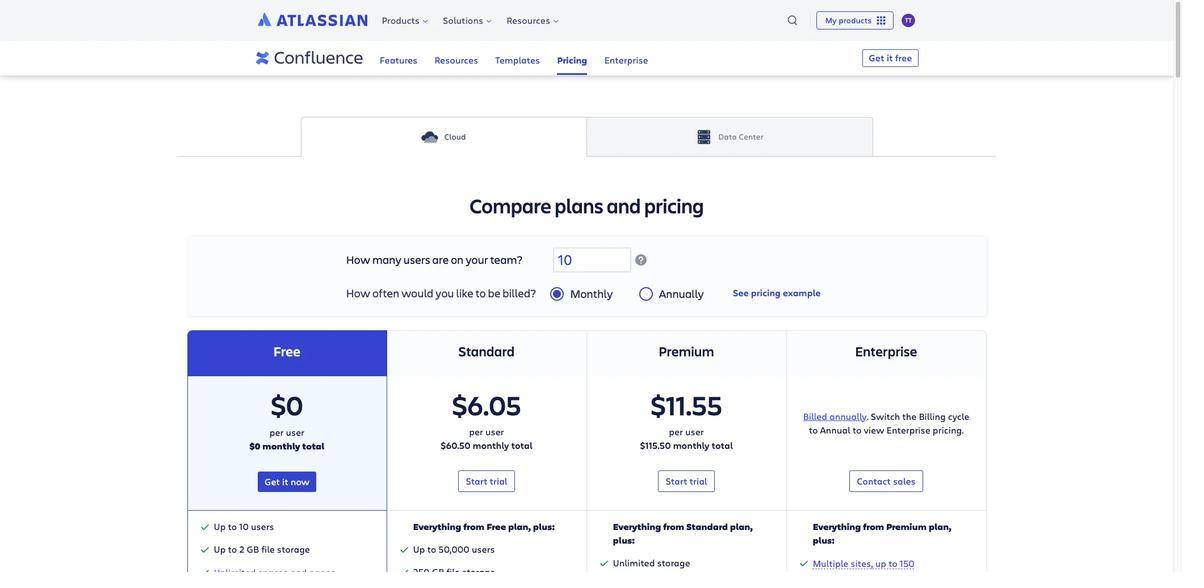 Task type: locate. For each thing, give the bounding box(es) containing it.
0 horizontal spatial per
[[270, 426, 284, 438]]

get for get it free
[[869, 52, 884, 64]]

1 horizontal spatial everything
[[613, 520, 661, 533]]

1 vertical spatial enterprise
[[855, 342, 917, 360]]

2 horizontal spatial user
[[685, 426, 704, 438]]

1 start trial from the left
[[466, 475, 507, 487]]

None radio
[[639, 288, 653, 301]]

1 vertical spatial premium
[[886, 520, 927, 533]]

plan,
[[508, 520, 531, 533], [730, 520, 753, 533], [929, 520, 951, 533]]

1 vertical spatial it
[[282, 476, 288, 488]]

sales
[[893, 475, 916, 487]]

1 horizontal spatial get
[[869, 52, 884, 64]]

1 everything from the left
[[413, 520, 461, 533]]

1 horizontal spatial plus:
[[613, 534, 635, 547]]

0 horizontal spatial resources
[[435, 54, 478, 66]]

start trial
[[466, 475, 507, 487], [666, 475, 707, 487]]

from up 50,000
[[463, 520, 484, 533]]

0 vertical spatial resources link
[[499, 12, 564, 28]]

premium up 150
[[886, 520, 927, 533]]

1 from from the left
[[463, 520, 484, 533]]

start trial down $115.50
[[666, 475, 707, 487]]

users for up to 10 users
[[251, 520, 274, 532]]

2 start trial button from the left
[[658, 471, 715, 492]]

0 vertical spatial standard
[[458, 342, 515, 360]]

plus: inside everything from standard plan, plus:
[[613, 534, 635, 547]]

1 horizontal spatial monthly
[[473, 439, 509, 452]]

monthly
[[473, 439, 509, 452], [673, 439, 709, 452], [262, 440, 300, 452]]

1 horizontal spatial pricing
[[751, 287, 781, 299]]

up for up to 10 users
[[214, 520, 226, 532]]

pricing right and at the right top of page
[[644, 192, 704, 219]]

resources up templates link at top left
[[507, 14, 550, 26]]

monthly right $115.50
[[673, 439, 709, 452]]

plan, for premium
[[929, 520, 951, 533]]

2 from from the left
[[663, 520, 684, 533]]

plus: inside everything from premium plan, plus:
[[813, 534, 835, 547]]

get
[[869, 52, 884, 64], [265, 476, 280, 488]]

total inside $11.55 per user $115.50 monthly total
[[712, 439, 733, 452]]

0 horizontal spatial from
[[463, 520, 484, 533]]

storage down everything from standard plan, plus:
[[657, 557, 690, 569]]

free
[[274, 342, 300, 360], [487, 520, 506, 533]]

total inside $0 per user $0 monthly total
[[302, 440, 325, 452]]

monthly up get it now
[[262, 440, 300, 452]]

up for up to 50,000 users
[[413, 543, 425, 555]]

storage right file
[[277, 543, 310, 555]]

1 vertical spatial storage
[[657, 557, 690, 569]]

up left 10
[[214, 520, 226, 532]]

1 vertical spatial resources
[[435, 54, 478, 66]]

2 start trial from the left
[[666, 475, 707, 487]]

total
[[511, 439, 532, 452], [712, 439, 733, 452], [302, 440, 325, 452]]

total up now
[[302, 440, 325, 452]]

1 vertical spatial standard
[[686, 520, 728, 533]]

per inside $0 per user $0 monthly total
[[270, 426, 284, 438]]

everything inside everything from premium plan, plus:
[[813, 520, 861, 533]]

0 horizontal spatial start trial button
[[458, 471, 515, 492]]

compare
[[470, 192, 551, 219]]

2 horizontal spatial plan,
[[929, 520, 951, 533]]

users
[[404, 252, 430, 268], [251, 520, 274, 532], [472, 543, 495, 555]]

0 horizontal spatial it
[[282, 476, 288, 488]]

it left free on the right top
[[887, 52, 893, 64]]

everything for everything from premium plan, plus:
[[813, 520, 861, 533]]

it inside get it free link
[[887, 52, 893, 64]]

multiple sites, up to 150 button
[[811, 556, 918, 571]]

enterprise
[[604, 54, 648, 66], [855, 342, 917, 360], [887, 424, 931, 436]]

plan, inside everything from standard plan, plus:
[[730, 520, 753, 533]]

gb
[[247, 543, 259, 555]]

0 vertical spatial resources
[[507, 14, 550, 26]]

it left now
[[282, 476, 288, 488]]

0 horizontal spatial plan,
[[508, 520, 531, 533]]

how for how many users are on your team?
[[346, 252, 370, 268]]

2 everything from the left
[[613, 520, 661, 533]]

users down everything from free plan, plus:
[[472, 543, 495, 555]]

pricing
[[644, 192, 704, 219], [751, 287, 781, 299]]

1 horizontal spatial premium
[[886, 520, 927, 533]]

user for $6.05
[[485, 426, 504, 438]]

multiple
[[813, 557, 848, 569]]

team?
[[490, 252, 523, 268]]

1 vertical spatial free
[[487, 520, 506, 533]]

start trial button
[[458, 471, 515, 492], [658, 471, 715, 492]]

1 horizontal spatial trial
[[690, 475, 707, 487]]

0 horizontal spatial users
[[251, 520, 274, 532]]

.
[[867, 410, 869, 422]]

150
[[900, 557, 915, 569]]

0 horizontal spatial storage
[[277, 543, 310, 555]]

3 everything from the left
[[813, 520, 861, 533]]

1 horizontal spatial it
[[887, 52, 893, 64]]

start
[[466, 475, 487, 487], [666, 475, 687, 487]]

billing
[[919, 410, 946, 422]]

1 horizontal spatial $0
[[271, 387, 303, 423]]

0 vertical spatial it
[[887, 52, 893, 64]]

contact
[[857, 475, 891, 487]]

start trial button for $11.55
[[658, 471, 715, 492]]

to down annually
[[853, 424, 862, 436]]

0 horizontal spatial pricing
[[644, 192, 704, 219]]

it for free
[[887, 52, 893, 64]]

solutions link
[[435, 12, 497, 28]]

monthly for $11.55
[[673, 439, 709, 452]]

0 vertical spatial enterprise
[[604, 54, 648, 66]]

resources for bottom resources link
[[435, 54, 478, 66]]

resources link down solutions
[[435, 41, 478, 75]]

0 vertical spatial free
[[274, 342, 300, 360]]

0 horizontal spatial everything
[[413, 520, 461, 533]]

trial
[[490, 475, 507, 487], [690, 475, 707, 487]]

0 horizontal spatial start trial
[[466, 475, 507, 487]]

premium up $11.55
[[659, 342, 714, 360]]

1 vertical spatial get
[[265, 476, 280, 488]]

start trial button up everything from free plan, plus:
[[458, 471, 515, 492]]

per inside $6.05 per user $60.50 monthly total
[[469, 426, 483, 438]]

monthly inside $0 per user $0 monthly total
[[262, 440, 300, 452]]

1 trial from the left
[[490, 475, 507, 487]]

how
[[346, 252, 370, 268], [346, 286, 370, 301]]

per up $115.50
[[669, 426, 683, 438]]

monthly right $60.50
[[473, 439, 509, 452]]

up left 50,000
[[413, 543, 425, 555]]

start trial for $6.05
[[466, 475, 507, 487]]

per up $60.50
[[469, 426, 483, 438]]

pricing inside 'see pricing example' button
[[751, 287, 781, 299]]

1 horizontal spatial from
[[663, 520, 684, 533]]

how left 'many'
[[346, 252, 370, 268]]

2 horizontal spatial plus:
[[813, 534, 835, 547]]

None radio
[[550, 288, 564, 301]]

2 trial from the left
[[690, 475, 707, 487]]

0 horizontal spatial free
[[274, 342, 300, 360]]

1 horizontal spatial user
[[485, 426, 504, 438]]

total down $6.05
[[511, 439, 532, 452]]

many
[[372, 252, 402, 268]]

to down billed
[[809, 424, 818, 436]]

pricing
[[557, 54, 587, 67]]

storage
[[277, 543, 310, 555], [657, 557, 690, 569]]

everything up up to 50,000 users
[[413, 520, 461, 533]]

trial for $6.05
[[490, 475, 507, 487]]

monthly inside $11.55 per user $115.50 monthly total
[[673, 439, 709, 452]]

per for $6.05
[[469, 426, 483, 438]]

1 vertical spatial users
[[251, 520, 274, 532]]

start trial up everything from free plan, plus:
[[466, 475, 507, 487]]

from inside everything from standard plan, plus:
[[663, 520, 684, 533]]

resources for resources link to the right
[[507, 14, 550, 26]]

it for now
[[282, 476, 288, 488]]

0 vertical spatial $0
[[271, 387, 303, 423]]

monthly for $0
[[262, 440, 300, 452]]

1 how from the top
[[346, 252, 370, 268]]

0 vertical spatial get
[[869, 52, 884, 64]]

user inside $6.05 per user $60.50 monthly total
[[485, 426, 504, 438]]

start trial button down $115.50
[[658, 471, 715, 492]]

1 vertical spatial $0
[[250, 440, 260, 452]]

per
[[469, 426, 483, 438], [669, 426, 683, 438], [270, 426, 284, 438]]

3 from from the left
[[863, 520, 884, 533]]

0 horizontal spatial start
[[466, 475, 487, 487]]

total for $0
[[302, 440, 325, 452]]

per inside $11.55 per user $115.50 monthly total
[[669, 426, 683, 438]]

trial up everything from free plan, plus:
[[490, 475, 507, 487]]

1 plan, from the left
[[508, 520, 531, 533]]

user down $11.55
[[685, 426, 704, 438]]

would
[[401, 286, 433, 301]]

2 how from the top
[[346, 286, 370, 301]]

2 horizontal spatial from
[[863, 520, 884, 533]]

everything up unlimited
[[613, 520, 661, 533]]

0 horizontal spatial plus:
[[533, 520, 555, 533]]

start for $6.05
[[466, 475, 487, 487]]

2 horizontal spatial monthly
[[673, 439, 709, 452]]

resources down solutions
[[435, 54, 478, 66]]

1 horizontal spatial total
[[511, 439, 532, 452]]

0 horizontal spatial monthly
[[262, 440, 300, 452]]

plus:
[[533, 520, 555, 533], [613, 534, 635, 547], [813, 534, 835, 547]]

2 horizontal spatial users
[[472, 543, 495, 555]]

$0
[[271, 387, 303, 423], [250, 440, 260, 452]]

2 vertical spatial users
[[472, 543, 495, 555]]

1 horizontal spatial resources
[[507, 14, 550, 26]]

per up get it now
[[270, 426, 284, 438]]

from
[[463, 520, 484, 533], [663, 520, 684, 533], [863, 520, 884, 533]]

compare plans and pricing
[[470, 192, 704, 219]]

resources link
[[499, 12, 564, 28], [435, 41, 478, 75]]

to left 50,000
[[427, 543, 436, 555]]

0 horizontal spatial total
[[302, 440, 325, 452]]

monthly inside $6.05 per user $60.50 monthly total
[[473, 439, 509, 452]]

get it free link
[[863, 49, 918, 67]]

user inside $0 per user $0 monthly total
[[286, 426, 304, 438]]

get left free on the right top
[[869, 52, 884, 64]]

data
[[718, 131, 737, 142]]

data center
[[718, 131, 764, 142]]

1 horizontal spatial standard
[[686, 520, 728, 533]]

everything inside everything from standard plan, plus:
[[613, 520, 661, 533]]

from for premium
[[863, 520, 884, 533]]

to right up
[[889, 557, 898, 569]]

how left often
[[346, 286, 370, 301]]

it inside "get it now" button
[[282, 476, 288, 488]]

everything up multiple
[[813, 520, 861, 533]]

up left 2
[[214, 543, 226, 555]]

2 horizontal spatial total
[[712, 439, 733, 452]]

plan, inside everything from premium plan, plus:
[[929, 520, 951, 533]]

user down $6.05
[[485, 426, 504, 438]]

0 vertical spatial how
[[346, 252, 370, 268]]

it
[[887, 52, 893, 64], [282, 476, 288, 488]]

billed annually
[[803, 410, 867, 422]]

to left 10
[[228, 520, 237, 532]]

multiple sites, up to 150
[[813, 557, 915, 569]]

products
[[382, 14, 420, 26]]

1 horizontal spatial start
[[666, 475, 687, 487]]

plus: for everything from premium plan, plus:
[[813, 534, 835, 547]]

1 vertical spatial pricing
[[751, 287, 781, 299]]

0 vertical spatial users
[[404, 252, 430, 268]]

0 horizontal spatial premium
[[659, 342, 714, 360]]

app switcher image
[[875, 14, 887, 27]]

1 start from the left
[[466, 475, 487, 487]]

templates link
[[495, 41, 540, 75]]

2 vertical spatial enterprise
[[887, 424, 931, 436]]

unlimited storage
[[613, 557, 690, 569]]

start down $115.50
[[666, 475, 687, 487]]

user up now
[[286, 426, 304, 438]]

atlassian logo image
[[257, 13, 367, 26]]

0 vertical spatial storage
[[277, 543, 310, 555]]

user inside $11.55 per user $115.50 monthly total
[[685, 426, 704, 438]]

see
[[733, 287, 749, 299]]

standard
[[458, 342, 515, 360], [686, 520, 728, 533]]

1 horizontal spatial start trial button
[[658, 471, 715, 492]]

get inside button
[[265, 476, 280, 488]]

users right 10
[[251, 520, 274, 532]]

1 horizontal spatial plan,
[[730, 520, 753, 533]]

0 horizontal spatial get
[[265, 476, 280, 488]]

1 start trial button from the left
[[458, 471, 515, 492]]

1 horizontal spatial start trial
[[666, 475, 707, 487]]

50,000
[[439, 543, 470, 555]]

your
[[466, 252, 488, 268]]

from up up
[[863, 520, 884, 533]]

0 horizontal spatial trial
[[490, 475, 507, 487]]

from inside everything from premium plan, plus:
[[863, 520, 884, 533]]

resources link up templates link at top left
[[499, 12, 564, 28]]

0 horizontal spatial resources link
[[435, 41, 478, 75]]

2 horizontal spatial per
[[669, 426, 683, 438]]

0 horizontal spatial user
[[286, 426, 304, 438]]

enterprise inside . switch the billing cycle to annual to view enterprise pricing.
[[887, 424, 931, 436]]

the
[[902, 410, 917, 422]]

10
[[239, 520, 249, 532]]

1 horizontal spatial per
[[469, 426, 483, 438]]

start down $60.50
[[466, 475, 487, 487]]

. switch the billing cycle to annual to view enterprise pricing.
[[809, 410, 970, 436]]

on
[[451, 252, 464, 268]]

total inside $6.05 per user $60.50 monthly total
[[511, 439, 532, 452]]

center
[[739, 131, 764, 142]]

2 plan, from the left
[[730, 520, 753, 533]]

how often would you like to be billed?
[[346, 286, 536, 301]]

3 plan, from the left
[[929, 520, 951, 533]]

1 vertical spatial resources link
[[435, 41, 478, 75]]

from up unlimited storage
[[663, 520, 684, 533]]

None field
[[554, 249, 630, 271]]

trial up everything from standard plan, plus:
[[690, 475, 707, 487]]

total for $6.05
[[511, 439, 532, 452]]

? image
[[634, 253, 648, 267]]

to
[[476, 286, 486, 301], [809, 424, 818, 436], [853, 424, 862, 436], [228, 520, 237, 532], [228, 543, 237, 555], [427, 543, 436, 555], [889, 557, 898, 569]]

total down $11.55
[[712, 439, 733, 452]]

get it now
[[265, 476, 309, 488]]

2 horizontal spatial everything
[[813, 520, 861, 533]]

get left now
[[265, 476, 280, 488]]

1 horizontal spatial storage
[[657, 557, 690, 569]]

premium inside everything from premium plan, plus:
[[886, 520, 927, 533]]

1 vertical spatial how
[[346, 286, 370, 301]]

users left the are
[[404, 252, 430, 268]]

start trial button for $6.05
[[458, 471, 515, 492]]

get it free
[[869, 52, 912, 64]]

2 start from the left
[[666, 475, 687, 487]]

pricing right see
[[751, 287, 781, 299]]

premium
[[659, 342, 714, 360], [886, 520, 927, 533]]



Task type: vqa. For each thing, say whether or not it's contained in the screenshot.
left 'when'
no



Task type: describe. For each thing, give the bounding box(es) containing it.
how for how often would you like to be billed?
[[346, 286, 370, 301]]

pricing link
[[557, 41, 587, 75]]

everything from premium plan, plus:
[[813, 520, 951, 547]]

pricing.
[[933, 424, 964, 436]]

see pricing example
[[733, 287, 821, 299]]

0 vertical spatial premium
[[659, 342, 714, 360]]

features link
[[380, 41, 417, 75]]

products link
[[374, 12, 434, 28]]

total for $11.55
[[712, 439, 733, 452]]

up
[[875, 557, 886, 569]]

everything for everything from free plan, plus:
[[413, 520, 461, 533]]

and
[[607, 192, 641, 219]]

switch
[[871, 410, 900, 422]]

view
[[864, 424, 884, 436]]

terry turtle image
[[901, 14, 915, 27]]

2
[[239, 543, 244, 555]]

billed
[[803, 410, 827, 422]]

contact sales
[[857, 475, 916, 487]]

plan, for standard
[[730, 520, 753, 533]]

everything from standard plan, plus:
[[613, 520, 753, 547]]

free
[[895, 52, 912, 64]]

user for $0
[[286, 426, 304, 438]]

$11.55 per user $115.50 monthly total
[[640, 387, 733, 452]]

monthly for $6.05
[[473, 439, 509, 452]]

per for $11.55
[[669, 426, 683, 438]]

standard inside everything from standard plan, plus:
[[686, 520, 728, 533]]

start trial for $11.55
[[666, 475, 707, 487]]

start for $11.55
[[666, 475, 687, 487]]

monthly
[[570, 286, 613, 302]]

0 horizontal spatial $0
[[250, 440, 260, 452]]

billed?
[[503, 286, 536, 301]]

from for free
[[463, 520, 484, 533]]

get it now button
[[258, 472, 316, 492]]

$11.55
[[651, 387, 722, 423]]

you
[[436, 286, 454, 301]]

sites,
[[851, 557, 873, 569]]

be
[[488, 286, 501, 301]]

cycle
[[948, 410, 970, 422]]

file
[[261, 543, 275, 555]]

0 horizontal spatial standard
[[458, 342, 515, 360]]

to left be on the left of page
[[476, 286, 486, 301]]

annual
[[820, 424, 850, 436]]

plan, for free
[[508, 520, 531, 533]]

user for $11.55
[[685, 426, 704, 438]]

$6.05
[[452, 387, 521, 423]]

per for $0
[[270, 426, 284, 438]]

everything from free plan, plus:
[[413, 520, 555, 533]]

up to 2 gb file storage
[[214, 543, 310, 555]]

cloud link
[[301, 117, 587, 157]]

often
[[372, 286, 399, 301]]

see pricing example button
[[726, 284, 828, 305]]

contact sales button
[[850, 471, 923, 492]]

billed annually link
[[803, 410, 867, 422]]

example
[[783, 287, 821, 299]]

annually
[[830, 410, 867, 422]]

1 horizontal spatial users
[[404, 252, 430, 268]]

to left 2
[[228, 543, 237, 555]]

up to 50,000 users
[[413, 543, 495, 555]]

$0 per user $0 monthly total
[[250, 387, 325, 452]]

up for up to 2 gb file storage
[[214, 543, 226, 555]]

0 vertical spatial pricing
[[644, 192, 704, 219]]

solutions
[[443, 14, 483, 26]]

everything for everything from standard plan, plus:
[[613, 520, 661, 533]]

unlimited
[[613, 557, 655, 569]]

cloud
[[444, 131, 466, 142]]

annually
[[659, 286, 704, 302]]

users for up to 50,000 users
[[472, 543, 495, 555]]

data center link
[[587, 117, 873, 157]]

$115.50
[[640, 439, 671, 452]]

to inside button
[[889, 557, 898, 569]]

plans
[[555, 192, 603, 219]]

are
[[432, 252, 449, 268]]

templates
[[495, 54, 540, 66]]

now
[[291, 476, 309, 488]]

up to 10 users
[[214, 520, 274, 532]]

like
[[456, 286, 474, 301]]

1 horizontal spatial resources link
[[499, 12, 564, 28]]

from for standard
[[663, 520, 684, 533]]

$6.05 per user $60.50 monthly total
[[441, 387, 532, 452]]

$60.50
[[441, 439, 470, 452]]

enterprise link
[[604, 41, 648, 75]]

plus: for everything from standard plan, plus:
[[613, 534, 635, 547]]

1 horizontal spatial free
[[487, 520, 506, 533]]

features
[[380, 54, 417, 66]]

get for get it now
[[265, 476, 280, 488]]

trial for $11.55
[[690, 475, 707, 487]]

plus: for everything from free plan, plus:
[[533, 520, 555, 533]]

how many users are on your team?
[[346, 252, 523, 268]]



